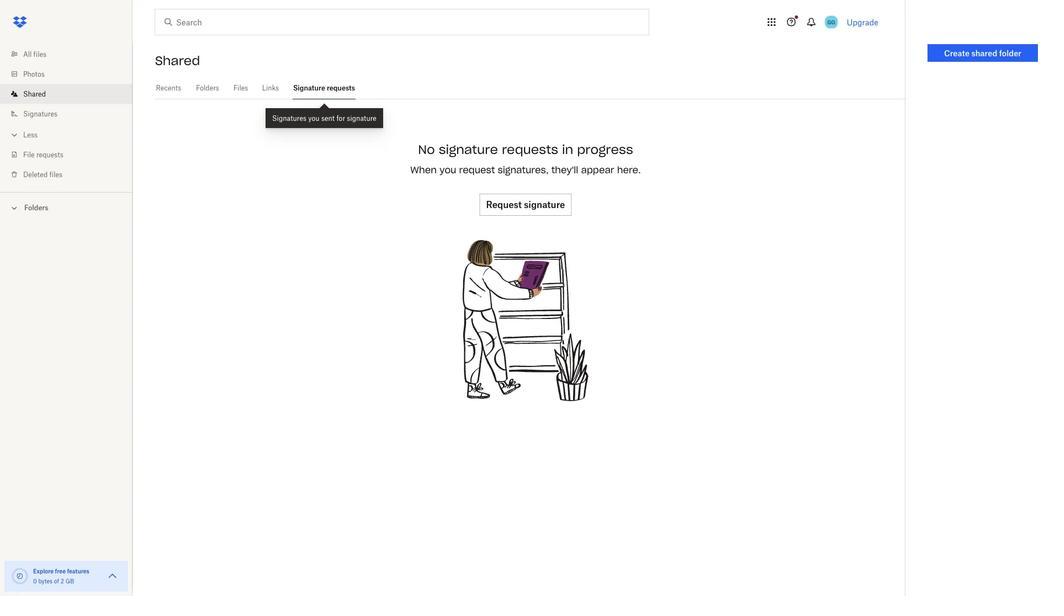 Task type: vqa. For each thing, say whether or not it's contained in the screenshot.
features
yes



Task type: locate. For each thing, give the bounding box(es) containing it.
signature requests
[[293, 84, 355, 92]]

request
[[486, 199, 522, 210]]

links link
[[262, 77, 279, 98]]

shared down "photos"
[[23, 90, 46, 98]]

you for request
[[440, 164, 456, 176]]

2
[[61, 578, 64, 585]]

less
[[23, 131, 38, 139]]

deleted files link
[[9, 165, 133, 184]]

folder
[[999, 48, 1022, 58]]

signature
[[347, 114, 377, 122], [439, 142, 498, 157], [524, 199, 565, 210]]

file requests
[[23, 150, 63, 159]]

signatures for signatures you sent for signature
[[272, 114, 307, 122]]

in
[[562, 142, 573, 157]]

tab list
[[155, 77, 905, 99]]

create shared folder button
[[928, 44, 1038, 62]]

Search in folder "Dropbox" text field
[[176, 16, 626, 28]]

go button
[[823, 13, 840, 31]]

links
[[262, 84, 279, 92]]

shared inside list item
[[23, 90, 46, 98]]

list
[[0, 38, 133, 192]]

0
[[33, 578, 37, 585]]

1 horizontal spatial shared
[[155, 53, 200, 68]]

1 horizontal spatial you
[[440, 164, 456, 176]]

requests
[[327, 84, 355, 92], [502, 142, 558, 157], [36, 150, 63, 159]]

folders link
[[195, 77, 220, 98]]

files
[[33, 50, 46, 58], [49, 170, 62, 179]]

requests right "file"
[[36, 150, 63, 159]]

folders down deleted
[[24, 204, 48, 212]]

shared list item
[[0, 84, 133, 104]]

illustration of an empty shelf image
[[443, 238, 609, 404]]

signature inside button
[[524, 199, 565, 210]]

0 vertical spatial shared
[[155, 53, 200, 68]]

2 horizontal spatial signature
[[524, 199, 565, 210]]

folders left files
[[196, 84, 219, 92]]

0 horizontal spatial you
[[308, 114, 320, 122]]

shared
[[972, 48, 998, 58]]

files for all files
[[33, 50, 46, 58]]

folders inside folders button
[[24, 204, 48, 212]]

0 vertical spatial folders
[[196, 84, 219, 92]]

list containing all files
[[0, 38, 133, 192]]

you left sent
[[308, 114, 320, 122]]

1 vertical spatial files
[[49, 170, 62, 179]]

0 horizontal spatial requests
[[36, 150, 63, 159]]

1 horizontal spatial signatures
[[272, 114, 307, 122]]

request signature
[[486, 199, 565, 210]]

signature up request
[[439, 142, 498, 157]]

all
[[23, 50, 32, 58]]

0 horizontal spatial folders
[[24, 204, 48, 212]]

files for deleted files
[[49, 170, 62, 179]]

0 vertical spatial files
[[33, 50, 46, 58]]

2 vertical spatial signature
[[524, 199, 565, 210]]

1 vertical spatial you
[[440, 164, 456, 176]]

signatures
[[23, 110, 57, 118], [272, 114, 307, 122]]

bytes
[[38, 578, 53, 585]]

0 horizontal spatial signature
[[347, 114, 377, 122]]

files right all
[[33, 50, 46, 58]]

shared up "recents" link
[[155, 53, 200, 68]]

1 horizontal spatial signature
[[439, 142, 498, 157]]

photos
[[23, 70, 45, 78]]

signatures inside list
[[23, 110, 57, 118]]

deleted files
[[23, 170, 62, 179]]

you right when
[[440, 164, 456, 176]]

1 vertical spatial signature
[[439, 142, 498, 157]]

signatures up less
[[23, 110, 57, 118]]

file requests link
[[9, 145, 133, 165]]

when you request signatures, they'll appear here.
[[410, 164, 641, 176]]

photos link
[[9, 64, 133, 84]]

all files
[[23, 50, 46, 58]]

when
[[410, 164, 437, 176]]

0 horizontal spatial files
[[33, 50, 46, 58]]

signature for no signature requests in progress
[[439, 142, 498, 157]]

for
[[337, 114, 345, 122]]

shared
[[155, 53, 200, 68], [23, 90, 46, 98]]

tab list containing recents
[[155, 77, 905, 99]]

signature down when you request signatures, they'll appear here. at the top
[[524, 199, 565, 210]]

no
[[418, 142, 435, 157]]

of
[[54, 578, 59, 585]]

1 horizontal spatial files
[[49, 170, 62, 179]]

requests up when you request signatures, they'll appear here. at the top
[[502, 142, 558, 157]]

requests for signature requests
[[327, 84, 355, 92]]

0 vertical spatial you
[[308, 114, 320, 122]]

files link
[[233, 77, 249, 98]]

less image
[[9, 129, 20, 141]]

1 vertical spatial folders
[[24, 204, 48, 212]]

dropbox image
[[9, 11, 31, 33]]

folders button
[[0, 199, 133, 216]]

folders
[[196, 84, 219, 92], [24, 204, 48, 212]]

appear
[[581, 164, 614, 176]]

you
[[308, 114, 320, 122], [440, 164, 456, 176]]

1 vertical spatial shared
[[23, 90, 46, 98]]

request
[[459, 164, 495, 176]]

1 horizontal spatial folders
[[196, 84, 219, 92]]

requests up for
[[327, 84, 355, 92]]

signatures down links
[[272, 114, 307, 122]]

signature right for
[[347, 114, 377, 122]]

signature requests link
[[293, 77, 356, 98]]

file
[[23, 150, 35, 159]]

0 horizontal spatial shared
[[23, 90, 46, 98]]

files right deleted
[[49, 170, 62, 179]]

here.
[[617, 164, 641, 176]]

0 horizontal spatial signatures
[[23, 110, 57, 118]]

folders inside folders link
[[196, 84, 219, 92]]

1 horizontal spatial requests
[[327, 84, 355, 92]]



Task type: describe. For each thing, give the bounding box(es) containing it.
signatures link
[[9, 104, 133, 124]]

quota usage element
[[11, 568, 29, 585]]

progress
[[577, 142, 633, 157]]

shared link
[[9, 84, 133, 104]]

features
[[67, 568, 89, 575]]

signature
[[293, 84, 325, 92]]

recents
[[156, 84, 181, 92]]

gb
[[66, 578, 74, 585]]

request signature button
[[480, 194, 572, 216]]

free
[[55, 568, 66, 575]]

signature for request signature
[[524, 199, 565, 210]]

go
[[828, 18, 835, 25]]

all files link
[[9, 44, 133, 64]]

signatures for signatures
[[23, 110, 57, 118]]

signatures you sent for signature
[[272, 114, 377, 122]]

upgrade
[[847, 17, 879, 27]]

no signature requests in progress
[[418, 142, 633, 157]]

recents link
[[155, 77, 182, 98]]

sent
[[321, 114, 335, 122]]

you for sent
[[308, 114, 320, 122]]

explore
[[33, 568, 54, 575]]

deleted
[[23, 170, 48, 179]]

0 vertical spatial signature
[[347, 114, 377, 122]]

2 horizontal spatial requests
[[502, 142, 558, 157]]

requests for file requests
[[36, 150, 63, 159]]

upgrade link
[[847, 17, 879, 27]]

signatures,
[[498, 164, 549, 176]]

they'll
[[552, 164, 578, 176]]

explore free features 0 bytes of 2 gb
[[33, 568, 89, 585]]

create shared folder
[[944, 48, 1022, 58]]

create
[[944, 48, 970, 58]]

files
[[233, 84, 248, 92]]



